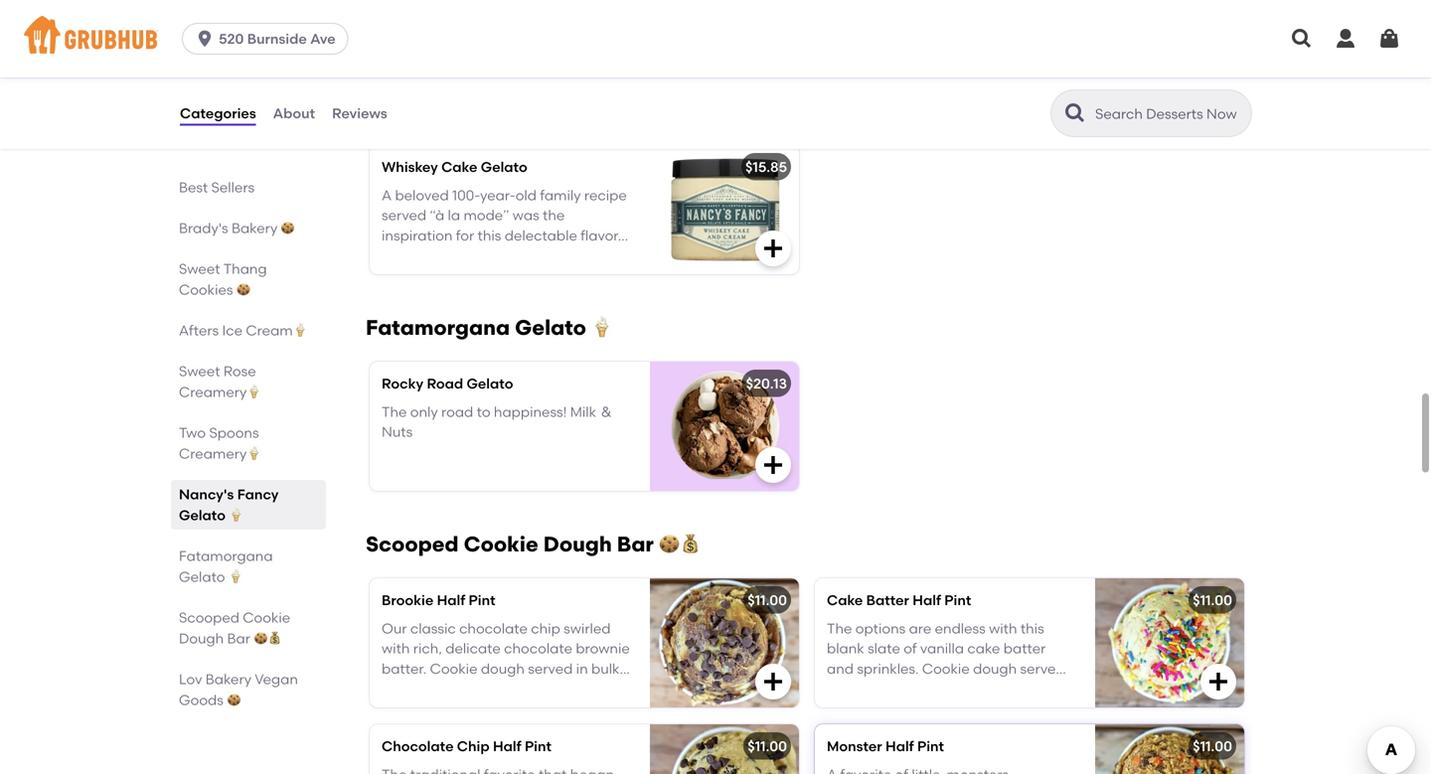 Task type: describe. For each thing, give the bounding box(es) containing it.
chocolate up delicate
[[459, 620, 528, 637]]

the for the options are endless with this blank slate of vanilla cake batter and sprinkles. cookie dough served in bulk. one half pint serves 3-4 or makes about 8 small cookies.
[[827, 620, 852, 637]]

dough inside our classic chocolate chip swirled with rich, delicate chocolate brownie batter. cookie dough served in bulk. one half pint serves 3-4 or makes about 8 small cookies.
[[481, 660, 525, 677]]

pint up endless
[[945, 592, 971, 609]]

served inside the options are endless with this blank slate of vanilla cake batter and sprinkles. cookie dough served in bulk. one half pint serves 3-4 or makes about 8 small cookies.
[[1020, 660, 1065, 677]]

$11.00 for cake batter half pint
[[1193, 592, 1232, 609]]

0 horizontal spatial cake
[[441, 159, 477, 175]]

goods
[[179, 692, 223, 709]]

🍦 inside fatamorgana gelato 🍦
[[228, 569, 242, 585]]

monster half pint
[[827, 738, 944, 755]]

whiskey cake gelato image
[[650, 145, 799, 274]]

cookies
[[179, 281, 233, 298]]

brady's
[[179, 220, 228, 237]]

with inside the options are endless with this blank slate of vanilla cake batter and sprinkles. cookie dough served in bulk. one half pint serves 3-4 or makes about 8 small cookies.
[[989, 620, 1017, 637]]

slate
[[868, 640, 900, 657]]

nancy's fancy gelato 🍦
[[179, 486, 279, 524]]

sellers
[[211, 179, 255, 196]]

thang
[[223, 260, 267, 277]]

swirled inside our butterscotch budino gelato is unbelievably decadent and swirled with sumptuous caramel infused with mediterranean sea salt and just a hint of rosemary.
[[1015, 61, 1062, 78]]

salt
[[990, 101, 1014, 118]]

$15.85
[[745, 159, 787, 175]]

half inside our classic chocolate chip swirled with rich, delicate chocolate brownie batter. cookie dough served in bulk. one half pint serves 3-4 or makes about 8 small cookies.
[[414, 681, 439, 697]]

creamery🍦 for spoons
[[179, 445, 261, 462]]

monster
[[827, 738, 882, 755]]

0 vertical spatial 🍦
[[591, 315, 612, 340]]

afters
[[179, 322, 219, 339]]

our butterscotch budino gelato is unbelievably decadent and swirled with sumptuous caramel infused with mediterranean sea salt and just a hint of rosemary.
[[827, 41, 1071, 138]]

are
[[909, 620, 932, 637]]

gelato up happiness!
[[515, 315, 586, 340]]

cookie inside the options are endless with this blank slate of vanilla cake batter and sprinkles. cookie dough served in bulk. one half pint serves 3-4 or makes about 8 small cookies.
[[922, 660, 970, 677]]

strands
[[565, 61, 615, 78]]

rose
[[224, 363, 256, 380]]

caramel
[[937, 81, 993, 98]]

dough inside the options are endless with this blank slate of vanilla cake batter and sprinkles. cookie dough served in bulk. one half pint serves 3-4 or makes about 8 small cookies.
[[973, 660, 1017, 677]]

1 horizontal spatial cake
[[827, 592, 863, 609]]

pint right monster at the bottom of page
[[917, 738, 944, 755]]

520 burnside ave
[[219, 30, 336, 47]]

sweet thang cookies 🍪
[[179, 260, 267, 298]]

(italy's
[[382, 41, 425, 57]]

svg image for $11.00
[[1207, 670, 1230, 694]]

🍪 inside the lov bakery vegan goods 🍪
[[227, 692, 241, 709]]

our butterscotch budino gelato is unbelievably decadent and swirled with sumptuous caramel infused with mediterranean sea salt and just a hint of rosemary. button
[[815, 0, 1244, 138]]

gelato for nancy's fancy gelato 🍦
[[179, 507, 226, 524]]

categories button
[[179, 78, 257, 149]]

unbelievably
[[827, 61, 912, 78]]

serves inside our classic chocolate chip swirled with rich, delicate chocolate brownie batter. cookie dough served in bulk. one half pint serves 3-4 or makes about 8 small cookies.
[[472, 681, 514, 697]]

endless
[[935, 620, 986, 637]]

pint up delicate
[[469, 592, 496, 609]]

bakery for vegan
[[206, 671, 252, 688]]

batter
[[1004, 640, 1046, 657]]

search icon image
[[1064, 101, 1087, 125]]

happiness!
[[494, 403, 567, 420]]

decadent
[[916, 61, 982, 78]]

rocky road gelato
[[382, 375, 513, 392]]

sea
[[962, 101, 986, 118]]

(italy's chocolate chip) coconut cream and dark chocolate strands button
[[370, 0, 799, 128]]

rocky
[[382, 375, 424, 392]]

sweet for sweet rose creamery🍦
[[179, 363, 220, 380]]

two spoons creamery🍦
[[179, 424, 261, 462]]

our for our classic chocolate chip swirled with rich, delicate chocolate brownie batter. cookie dough served in bulk. one half pint serves 3-4 or makes about 8 small cookies.
[[382, 620, 407, 637]]

chip)
[[500, 41, 534, 57]]

vanilla
[[920, 640, 964, 657]]

delicate
[[446, 640, 501, 657]]

chocolate up dark
[[428, 41, 496, 57]]

$11.00 for monster half pint
[[1193, 738, 1232, 755]]

chocolate
[[382, 738, 454, 755]]

only
[[410, 403, 438, 420]]

fancy
[[237, 486, 279, 503]]

reviews
[[332, 105, 387, 122]]

$20.13
[[746, 375, 787, 392]]

gelato
[[996, 41, 1040, 57]]

cake
[[967, 640, 1000, 657]]

dark
[[459, 61, 490, 78]]

cake batter half pint
[[827, 592, 971, 609]]

rosemary.
[[885, 121, 951, 138]]

4 inside the options are endless with this blank slate of vanilla cake batter and sprinkles. cookie dough served in bulk. one half pint serves 3-4 or makes about 8 small cookies.
[[1027, 681, 1035, 697]]

options
[[856, 620, 906, 637]]

to
[[477, 403, 491, 420]]

0 vertical spatial scooped
[[366, 532, 459, 557]]

and down gelato at the right top of page
[[985, 61, 1012, 78]]

3- inside our classic chocolate chip swirled with rich, delicate chocolate brownie batter. cookie dough served in bulk. one half pint serves 3-4 or makes about 8 small cookies.
[[518, 681, 532, 697]]

rich,
[[413, 640, 442, 657]]

cream🍦
[[246, 322, 307, 339]]

Search Desserts Now search field
[[1093, 104, 1245, 123]]

rocky road gelato image
[[650, 362, 799, 491]]

cream
[[382, 61, 426, 78]]

categories
[[180, 105, 256, 122]]

butterscotch budino gelato image
[[1095, 0, 1244, 128]]

blank
[[827, 640, 864, 657]]

a
[[827, 121, 836, 138]]

1 horizontal spatial scooped cookie dough bar 🍪💰
[[366, 532, 701, 557]]

hint
[[839, 121, 865, 138]]

brookie
[[382, 592, 434, 609]]

lov bakery vegan goods 🍪
[[179, 671, 298, 709]]

pint inside the options are endless with this blank slate of vanilla cake batter and sprinkles. cookie dough served in bulk. one half pint serves 3-4 or makes about 8 small cookies.
[[938, 681, 964, 697]]

3- inside the options are endless with this blank slate of vanilla cake batter and sprinkles. cookie dough served in bulk. one half pint serves 3-4 or makes about 8 small cookies.
[[1013, 681, 1027, 697]]

1 horizontal spatial dough
[[543, 532, 612, 557]]

sprinkles.
[[857, 660, 919, 677]]

and inside the options are endless with this blank slate of vanilla cake batter and sprinkles. cookie dough served in bulk. one half pint serves 3-4 or makes about 8 small cookies.
[[827, 660, 854, 677]]

of inside our butterscotch budino gelato is unbelievably decadent and swirled with sumptuous caramel infused with mediterranean sea salt and just a hint of rosemary.
[[868, 121, 882, 138]]

nancy's
[[179, 486, 234, 503]]

nuts
[[382, 424, 413, 440]]

pint inside our classic chocolate chip swirled with rich, delicate chocolate brownie batter. cookie dough served in bulk. one half pint serves 3-4 or makes about 8 small cookies.
[[443, 681, 469, 697]]

about inside our classic chocolate chip swirled with rich, delicate chocolate brownie batter. cookie dough served in bulk. one half pint serves 3-4 or makes about 8 small cookies.
[[382, 701, 422, 718]]

1 horizontal spatial bar
[[617, 532, 654, 557]]

0 horizontal spatial fatamorgana
[[179, 548, 273, 565]]

brookie half pint
[[382, 592, 496, 609]]

butterscotch
[[856, 41, 942, 57]]

half up are
[[913, 592, 941, 609]]

(italy's chocolate chip) coconut cream and dark chocolate strands
[[382, 41, 615, 78]]

coconut
[[537, 41, 593, 57]]

chocolate chip half pint
[[382, 738, 552, 755]]

infused
[[997, 81, 1046, 98]]

about inside the options are endless with this blank slate of vanilla cake batter and sprinkles. cookie dough served in bulk. one half pint serves 3-4 or makes about 8 small cookies.
[[875, 701, 915, 718]]

creamery🍦 for rose
[[179, 384, 261, 401]]

svg image for $20.13
[[761, 453, 785, 477]]

chocolate down chip) at the top left of the page
[[494, 61, 562, 78]]

coconut stracciatella gelato image
[[650, 0, 799, 128]]

or inside our classic chocolate chip swirled with rich, delicate chocolate brownie batter. cookie dough served in bulk. one half pint serves 3-4 or makes about 8 small cookies.
[[543, 681, 557, 697]]

burnside
[[247, 30, 307, 47]]

ave
[[310, 30, 336, 47]]

half right monster at the bottom of page
[[886, 738, 914, 755]]

about
[[273, 105, 315, 122]]

brookie half pint image
[[650, 578, 799, 708]]

about button
[[272, 78, 316, 149]]

4 inside our classic chocolate chip swirled with rich, delicate chocolate brownie batter. cookie dough served in bulk. one half pint serves 3-4 or makes about 8 small cookies.
[[532, 681, 540, 697]]

our classic chocolate chip swirled with rich, delicate chocolate brownie batter. cookie dough served in bulk. one half pint serves 3-4 or makes about 8 small cookies.
[[382, 620, 630, 718]]

scooped inside the scooped cookie dough bar 🍪💰
[[179, 609, 239, 626]]

one inside our classic chocolate chip swirled with rich, delicate chocolate brownie batter. cookie dough served in bulk. one half pint serves 3-4 or makes about 8 small cookies.
[[382, 681, 410, 697]]

cookie up brookie half pint on the left bottom of page
[[464, 532, 538, 557]]

svg image inside 520 burnside ave button
[[195, 29, 215, 49]]

best
[[179, 179, 208, 196]]

bulk. inside the options are endless with this blank slate of vanilla cake batter and sprinkles. cookie dough served in bulk. one half pint serves 3-4 or makes about 8 small cookies.
[[842, 681, 874, 697]]



Task type: locate. For each thing, give the bounding box(es) containing it.
0 vertical spatial bulk.
[[591, 660, 623, 677]]

classic
[[410, 620, 456, 637]]

cookies. inside the options are endless with this blank slate of vanilla cake batter and sprinkles. cookie dough served in bulk. one half pint serves 3-4 or makes about 8 small cookies.
[[969, 701, 1024, 718]]

pint
[[469, 592, 496, 609], [945, 592, 971, 609], [525, 738, 552, 755], [917, 738, 944, 755]]

1 horizontal spatial one
[[877, 681, 906, 697]]

8
[[426, 701, 434, 718], [919, 701, 927, 718]]

cake batter half pint image
[[1095, 578, 1244, 708]]

1 vertical spatial 🍦
[[229, 507, 243, 524]]

pint down vanilla at bottom
[[938, 681, 964, 697]]

sweet up the cookies
[[179, 260, 220, 277]]

1 horizontal spatial scooped
[[366, 532, 459, 557]]

dough up lov
[[179, 630, 224, 647]]

0 horizontal spatial 🍪💰
[[254, 630, 282, 647]]

bulk. down sprinkles.
[[842, 681, 874, 697]]

cookie inside the scooped cookie dough bar 🍪💰
[[243, 609, 290, 626]]

ice
[[222, 322, 243, 339]]

scooped up lov
[[179, 609, 239, 626]]

scooped cookie dough bar 🍪💰
[[366, 532, 701, 557], [179, 609, 290, 647]]

and inside (italy's chocolate chip) coconut cream and dark chocolate strands
[[429, 61, 456, 78]]

0 vertical spatial makes
[[560, 681, 605, 697]]

🍪💰
[[659, 532, 701, 557], [254, 630, 282, 647]]

0 horizontal spatial swirled
[[564, 620, 611, 637]]

swirled
[[1015, 61, 1062, 78], [564, 620, 611, 637]]

1 horizontal spatial served
[[1020, 660, 1065, 677]]

1 vertical spatial makes
[[827, 701, 871, 718]]

2 serves from the left
[[968, 681, 1010, 697]]

1 horizontal spatial in
[[827, 681, 839, 697]]

1 vertical spatial svg image
[[761, 453, 785, 477]]

afters ice cream🍦
[[179, 322, 307, 339]]

cookie inside our classic chocolate chip swirled with rich, delicate chocolate brownie batter. cookie dough served in bulk. one half pint serves 3-4 or makes about 8 small cookies.
[[430, 660, 478, 677]]

bar inside the scooped cookie dough bar 🍪💰
[[227, 630, 250, 647]]

🍪 inside sweet thang cookies 🍪
[[236, 281, 250, 298]]

cake right whiskey
[[441, 159, 477, 175]]

0 vertical spatial cake
[[441, 159, 477, 175]]

pint
[[443, 681, 469, 697], [938, 681, 964, 697]]

1 about from the left
[[382, 701, 422, 718]]

in down brownie
[[576, 660, 588, 677]]

gelato down nancy's
[[179, 507, 226, 524]]

2 sweet from the top
[[179, 363, 220, 380]]

0 vertical spatial the
[[382, 403, 407, 420]]

and
[[429, 61, 456, 78], [985, 61, 1012, 78], [1017, 101, 1044, 118], [827, 660, 854, 677]]

two
[[179, 424, 206, 441]]

and down blank
[[827, 660, 854, 677]]

1 horizontal spatial about
[[875, 701, 915, 718]]

1 vertical spatial our
[[382, 620, 407, 637]]

with inside our classic chocolate chip swirled with rich, delicate chocolate brownie batter. cookie dough served in bulk. one half pint serves 3-4 or makes about 8 small cookies.
[[382, 640, 410, 657]]

0 vertical spatial bakery
[[232, 220, 278, 237]]

🍦 inside the nancy's fancy gelato 🍦
[[229, 507, 243, 524]]

0 horizontal spatial fatamorgana gelato 🍦
[[179, 548, 273, 585]]

gelato inside the nancy's fancy gelato 🍦
[[179, 507, 226, 524]]

gelato right whiskey
[[481, 159, 528, 175]]

0 horizontal spatial the
[[382, 403, 407, 420]]

one down sprinkles.
[[877, 681, 906, 697]]

the options are endless with this blank slate of vanilla cake batter and sprinkles. cookie dough served in bulk. one half pint serves 3-4 or makes about 8 small cookies.
[[827, 620, 1065, 718]]

1 horizontal spatial small
[[930, 701, 966, 718]]

makes inside the options are endless with this blank slate of vanilla cake batter and sprinkles. cookie dough served in bulk. one half pint serves 3-4 or makes about 8 small cookies.
[[827, 701, 871, 718]]

1 horizontal spatial makes
[[827, 701, 871, 718]]

2 4 from the left
[[1027, 681, 1035, 697]]

0 horizontal spatial 3-
[[518, 681, 532, 697]]

main navigation navigation
[[0, 0, 1431, 78]]

dough
[[481, 660, 525, 677], [973, 660, 1017, 677]]

half right chip
[[493, 738, 521, 755]]

the up nuts
[[382, 403, 407, 420]]

1 horizontal spatial fatamorgana
[[366, 315, 510, 340]]

sumptuous
[[859, 81, 933, 98]]

scooped cookie dough bar 🍪💰 up "chip"
[[366, 532, 701, 557]]

bulk. down brownie
[[591, 660, 623, 677]]

and down infused
[[1017, 101, 1044, 118]]

520
[[219, 30, 244, 47]]

our for our butterscotch budino gelato is unbelievably decadent and swirled with sumptuous caramel infused with mediterranean sea salt and just a hint of rosemary.
[[827, 41, 852, 57]]

lov
[[179, 671, 202, 688]]

small
[[437, 701, 473, 718], [930, 701, 966, 718]]

monster half pint image
[[1095, 725, 1244, 774]]

svg image inside main navigation navigation
[[1378, 27, 1401, 51]]

and left dark
[[429, 61, 456, 78]]

reviews button
[[331, 78, 388, 149]]

0 horizontal spatial pint
[[443, 681, 469, 697]]

1 vertical spatial fatamorgana
[[179, 548, 273, 565]]

0 vertical spatial fatamorgana
[[366, 315, 510, 340]]

2 vertical spatial svg image
[[1207, 670, 1230, 694]]

cookies. inside our classic chocolate chip swirled with rich, delicate chocolate brownie batter. cookie dough served in bulk. one half pint serves 3-4 or makes about 8 small cookies.
[[476, 701, 531, 718]]

batter
[[866, 592, 909, 609]]

cake
[[441, 159, 477, 175], [827, 592, 863, 609]]

with up batter.
[[382, 640, 410, 657]]

2 pint from the left
[[938, 681, 964, 697]]

0 vertical spatial 🍪
[[281, 220, 295, 237]]

2 small from the left
[[930, 701, 966, 718]]

0 vertical spatial dough
[[543, 532, 612, 557]]

chip
[[531, 620, 560, 637]]

dough up "chip"
[[543, 532, 612, 557]]

with up a
[[827, 101, 855, 118]]

4
[[532, 681, 540, 697], [1027, 681, 1035, 697]]

1 horizontal spatial 3-
[[1013, 681, 1027, 697]]

1 cookies. from the left
[[476, 701, 531, 718]]

2 creamery🍦 from the top
[[179, 445, 261, 462]]

dough inside the scooped cookie dough bar 🍪💰
[[179, 630, 224, 647]]

swirled up brownie
[[564, 620, 611, 637]]

with
[[827, 81, 855, 98], [827, 101, 855, 118], [989, 620, 1017, 637], [382, 640, 410, 657]]

0 vertical spatial 🍪💰
[[659, 532, 701, 557]]

0 horizontal spatial or
[[543, 681, 557, 697]]

cookie up the vegan
[[243, 609, 290, 626]]

1 vertical spatial bar
[[227, 630, 250, 647]]

serves down delicate
[[472, 681, 514, 697]]

our down brookie
[[382, 620, 407, 637]]

half up 'classic'
[[437, 592, 465, 609]]

0 horizontal spatial small
[[437, 701, 473, 718]]

dough down the cake
[[973, 660, 1017, 677]]

scooped up brookie
[[366, 532, 459, 557]]

1 horizontal spatial pint
[[938, 681, 964, 697]]

pint down delicate
[[443, 681, 469, 697]]

whiskey cake gelato
[[382, 159, 528, 175]]

1 served from the left
[[528, 660, 573, 677]]

2 vertical spatial 🍦
[[228, 569, 242, 585]]

1 pint from the left
[[443, 681, 469, 697]]

one inside the options are endless with this blank slate of vanilla cake batter and sprinkles. cookie dough served in bulk. one half pint serves 3-4 or makes about 8 small cookies.
[[877, 681, 906, 697]]

1 horizontal spatial the
[[827, 620, 852, 637]]

0 vertical spatial swirled
[[1015, 61, 1062, 78]]

0 vertical spatial svg image
[[1378, 27, 1401, 51]]

about up monster half pint
[[875, 701, 915, 718]]

cookie down vanilla at bottom
[[922, 660, 970, 677]]

in inside our classic chocolate chip swirled with rich, delicate chocolate brownie batter. cookie dough served in bulk. one half pint serves 3-4 or makes about 8 small cookies.
[[576, 660, 588, 677]]

our up unbelievably
[[827, 41, 852, 57]]

1 one from the left
[[382, 681, 410, 697]]

2 horizontal spatial svg image
[[1378, 27, 1401, 51]]

this
[[1021, 620, 1044, 637]]

serves inside the options are endless with this blank slate of vanilla cake batter and sprinkles. cookie dough served in bulk. one half pint serves 3-4 or makes about 8 small cookies.
[[968, 681, 1010, 697]]

the only road to happiness! milk ＆ nuts
[[382, 403, 614, 440]]

1 dough from the left
[[481, 660, 525, 677]]

0 horizontal spatial our
[[382, 620, 407, 637]]

whiskey
[[382, 159, 438, 175]]

1 horizontal spatial our
[[827, 41, 852, 57]]

2 cookies. from the left
[[969, 701, 1024, 718]]

brownie
[[576, 640, 630, 657]]

520 burnside ave button
[[182, 23, 356, 55]]

gelato for whiskey cake gelato
[[481, 159, 528, 175]]

0 horizontal spatial about
[[382, 701, 422, 718]]

pint right chip
[[525, 738, 552, 755]]

3-
[[518, 681, 532, 697], [1013, 681, 1027, 697]]

2 about from the left
[[875, 701, 915, 718]]

1 vertical spatial in
[[827, 681, 839, 697]]

$11.00 for chocolate chip half pint
[[748, 738, 787, 755]]

in inside the options are endless with this blank slate of vanilla cake batter and sprinkles. cookie dough served in bulk. one half pint serves 3-4 or makes about 8 small cookies.
[[827, 681, 839, 697]]

1 vertical spatial sweet
[[179, 363, 220, 380]]

bakery up thang
[[232, 220, 278, 237]]

0 vertical spatial scooped cookie dough bar 🍪💰
[[366, 532, 701, 557]]

4 down "chip"
[[532, 681, 540, 697]]

2 half from the left
[[909, 681, 935, 697]]

＆
[[600, 403, 614, 420]]

2 served from the left
[[1020, 660, 1065, 677]]

0 vertical spatial sweet
[[179, 260, 220, 277]]

spoons
[[209, 424, 259, 441]]

0 horizontal spatial bar
[[227, 630, 250, 647]]

chocolate
[[428, 41, 496, 57], [494, 61, 562, 78], [459, 620, 528, 637], [504, 640, 572, 657]]

3- down "chip"
[[518, 681, 532, 697]]

4 down batter
[[1027, 681, 1035, 697]]

just
[[1047, 101, 1071, 118]]

bakery inside the lov bakery vegan goods 🍪
[[206, 671, 252, 688]]

cookie
[[464, 532, 538, 557], [243, 609, 290, 626], [430, 660, 478, 677], [922, 660, 970, 677]]

1 horizontal spatial svg image
[[1207, 670, 1230, 694]]

bulk. inside our classic chocolate chip swirled with rich, delicate chocolate brownie batter. cookie dough served in bulk. one half pint serves 3-4 or makes about 8 small cookies.
[[591, 660, 623, 677]]

road
[[441, 403, 473, 420]]

1 small from the left
[[437, 701, 473, 718]]

🍦 down the nancy's fancy gelato 🍦
[[228, 569, 242, 585]]

chip
[[457, 738, 490, 755]]

bar
[[617, 532, 654, 557], [227, 630, 250, 647]]

3- down batter
[[1013, 681, 1027, 697]]

the
[[382, 403, 407, 420], [827, 620, 852, 637]]

served down batter
[[1020, 660, 1065, 677]]

1 horizontal spatial of
[[904, 640, 917, 657]]

svg image
[[1290, 27, 1314, 51], [1334, 27, 1358, 51], [195, 29, 215, 49], [1207, 90, 1230, 114], [761, 237, 785, 260], [761, 670, 785, 694]]

of
[[868, 121, 882, 138], [904, 640, 917, 657]]

1 horizontal spatial dough
[[973, 660, 1017, 677]]

the inside the only road to happiness! milk ＆ nuts
[[382, 403, 407, 420]]

vegan
[[255, 671, 298, 688]]

gelato up to
[[467, 375, 513, 392]]

of down are
[[904, 640, 917, 657]]

fatamorgana gelato 🍦 down the nancy's fancy gelato 🍦
[[179, 548, 273, 585]]

1 8 from the left
[[426, 701, 434, 718]]

cookie down delicate
[[430, 660, 478, 677]]

1 vertical spatial swirled
[[564, 620, 611, 637]]

0 vertical spatial of
[[868, 121, 882, 138]]

1 vertical spatial dough
[[179, 630, 224, 647]]

our inside our butterscotch budino gelato is unbelievably decadent and swirled with sumptuous caramel infused with mediterranean sea salt and just a hint of rosemary.
[[827, 41, 852, 57]]

serves down the cake
[[968, 681, 1010, 697]]

1 4 from the left
[[532, 681, 540, 697]]

1 horizontal spatial cookies.
[[969, 701, 1024, 718]]

one
[[382, 681, 410, 697], [877, 681, 906, 697]]

best sellers
[[179, 179, 255, 196]]

served down "chip"
[[528, 660, 573, 677]]

or down batter
[[1039, 681, 1052, 697]]

1 horizontal spatial 8
[[919, 701, 927, 718]]

0 vertical spatial creamery🍦
[[179, 384, 261, 401]]

with down unbelievably
[[827, 81, 855, 98]]

2 3- from the left
[[1013, 681, 1027, 697]]

0 horizontal spatial one
[[382, 681, 410, 697]]

served inside our classic chocolate chip swirled with rich, delicate chocolate brownie batter. cookie dough served in bulk. one half pint serves 3-4 or makes about 8 small cookies.
[[528, 660, 573, 677]]

1 vertical spatial fatamorgana gelato 🍦
[[179, 548, 273, 585]]

chocolate down "chip"
[[504, 640, 572, 657]]

0 horizontal spatial of
[[868, 121, 882, 138]]

creamery🍦 down spoons
[[179, 445, 261, 462]]

bakery up 'goods'
[[206, 671, 252, 688]]

1 vertical spatial cake
[[827, 592, 863, 609]]

1 creamery🍦 from the top
[[179, 384, 261, 401]]

1 vertical spatial 🍪
[[236, 281, 250, 298]]

makes up monster at the bottom of page
[[827, 701, 871, 718]]

0 horizontal spatial scooped
[[179, 609, 239, 626]]

🍦
[[591, 315, 612, 340], [229, 507, 243, 524], [228, 569, 242, 585]]

sweet inside sweet thang cookies 🍪
[[179, 260, 220, 277]]

0 horizontal spatial bulk.
[[591, 660, 623, 677]]

1 horizontal spatial swirled
[[1015, 61, 1062, 78]]

1 horizontal spatial half
[[909, 681, 935, 697]]

0 vertical spatial in
[[576, 660, 588, 677]]

half down batter.
[[414, 681, 439, 697]]

1 horizontal spatial fatamorgana gelato 🍦
[[366, 315, 612, 340]]

1 vertical spatial bulk.
[[842, 681, 874, 697]]

one down batter.
[[382, 681, 410, 697]]

sweet rose creamery🍦
[[179, 363, 261, 401]]

0 horizontal spatial 8
[[426, 701, 434, 718]]

8 up chocolate
[[426, 701, 434, 718]]

sweet
[[179, 260, 220, 277], [179, 363, 220, 380]]

8 inside the options are endless with this blank slate of vanilla cake batter and sprinkles. cookie dough served in bulk. one half pint serves 3-4 or makes about 8 small cookies.
[[919, 701, 927, 718]]

fatamorgana gelato 🍦 up the rocky road gelato
[[366, 315, 612, 340]]

with up the cake
[[989, 620, 1017, 637]]

sweet for sweet thang cookies 🍪
[[179, 260, 220, 277]]

small inside the options are endless with this blank slate of vanilla cake batter and sprinkles. cookie dough served in bulk. one half pint serves 3-4 or makes about 8 small cookies.
[[930, 701, 966, 718]]

0 horizontal spatial cookies.
[[476, 701, 531, 718]]

0 horizontal spatial scooped cookie dough bar 🍪💰
[[179, 609, 290, 647]]

0 horizontal spatial svg image
[[761, 453, 785, 477]]

🍦 up the ＆
[[591, 315, 612, 340]]

of inside the options are endless with this blank slate of vanilla cake batter and sprinkles. cookie dough served in bulk. one half pint serves 3-4 or makes about 8 small cookies.
[[904, 640, 917, 657]]

in down blank
[[827, 681, 839, 697]]

2 dough from the left
[[973, 660, 1017, 677]]

or
[[543, 681, 557, 697], [1039, 681, 1052, 697]]

8 inside our classic chocolate chip swirled with rich, delicate chocolate brownie batter. cookie dough served in bulk. one half pint serves 3-4 or makes about 8 small cookies.
[[426, 701, 434, 718]]

1 serves from the left
[[472, 681, 514, 697]]

0 horizontal spatial served
[[528, 660, 573, 677]]

0 vertical spatial fatamorgana gelato 🍦
[[366, 315, 612, 340]]

scooped cookie dough bar 🍪💰 up the lov bakery vegan goods 🍪
[[179, 609, 290, 647]]

1 or from the left
[[543, 681, 557, 697]]

our
[[827, 41, 852, 57], [382, 620, 407, 637]]

0 horizontal spatial in
[[576, 660, 588, 677]]

2 8 from the left
[[919, 701, 927, 718]]

1 3- from the left
[[518, 681, 532, 697]]

1 vertical spatial scooped
[[179, 609, 239, 626]]

half inside the options are endless with this blank slate of vanilla cake batter and sprinkles. cookie dough served in bulk. one half pint serves 3-4 or makes about 8 small cookies.
[[909, 681, 935, 697]]

the inside the options are endless with this blank slate of vanilla cake batter and sprinkles. cookie dough served in bulk. one half pint serves 3-4 or makes about 8 small cookies.
[[827, 620, 852, 637]]

$11.00 for brookie half pint
[[748, 592, 787, 609]]

mediterranean
[[859, 101, 959, 118]]

1 vertical spatial scooped cookie dough bar 🍪💰
[[179, 609, 290, 647]]

1 horizontal spatial 🍪💰
[[659, 532, 701, 557]]

cake left 'batter'
[[827, 592, 863, 609]]

road
[[427, 375, 463, 392]]

1 horizontal spatial 4
[[1027, 681, 1035, 697]]

1 vertical spatial the
[[827, 620, 852, 637]]

gelato for rocky road gelato
[[467, 375, 513, 392]]

is
[[1043, 41, 1053, 57]]

🍦 down fancy
[[229, 507, 243, 524]]

fatamorgana up road
[[366, 315, 510, 340]]

gelato down the nancy's fancy gelato 🍦
[[179, 569, 225, 585]]

1 vertical spatial bakery
[[206, 671, 252, 688]]

0 horizontal spatial dough
[[179, 630, 224, 647]]

brady's bakery 🍪
[[179, 220, 295, 237]]

bakery for 🍪
[[232, 220, 278, 237]]

0 horizontal spatial 4
[[532, 681, 540, 697]]

small down vanilla at bottom
[[930, 701, 966, 718]]

1 half from the left
[[414, 681, 439, 697]]

half down sprinkles.
[[909, 681, 935, 697]]

sweet inside sweet rose creamery🍦
[[179, 363, 220, 380]]

cookies. down the cake
[[969, 701, 1024, 718]]

sweet left rose
[[179, 363, 220, 380]]

1 sweet from the top
[[179, 260, 220, 277]]

svg image
[[1378, 27, 1401, 51], [761, 453, 785, 477], [1207, 670, 1230, 694]]

0 vertical spatial bar
[[617, 532, 654, 557]]

of right hint
[[868, 121, 882, 138]]

🍪
[[281, 220, 295, 237], [236, 281, 250, 298], [227, 692, 241, 709]]

budino
[[946, 41, 993, 57]]

creamery🍦 down rose
[[179, 384, 261, 401]]

0 vertical spatial our
[[827, 41, 852, 57]]

1 vertical spatial 🍪💰
[[254, 630, 282, 647]]

fatamorgana gelato 🍦
[[366, 315, 612, 340], [179, 548, 273, 585]]

or inside the options are endless with this blank slate of vanilla cake batter and sprinkles. cookie dough served in bulk. one half pint serves 3-4 or makes about 8 small cookies.
[[1039, 681, 1052, 697]]

makes
[[560, 681, 605, 697], [827, 701, 871, 718]]

swirled inside our classic chocolate chip swirled with rich, delicate chocolate brownie batter. cookie dough served in bulk. one half pint serves 3-4 or makes about 8 small cookies.
[[564, 620, 611, 637]]

scooped
[[366, 532, 459, 557], [179, 609, 239, 626]]

cookies. up chip
[[476, 701, 531, 718]]

creamery🍦
[[179, 384, 261, 401], [179, 445, 261, 462]]

about
[[382, 701, 422, 718], [875, 701, 915, 718]]

2 one from the left
[[877, 681, 906, 697]]

the for the only road to happiness! milk ＆ nuts
[[382, 403, 407, 420]]

0 horizontal spatial half
[[414, 681, 439, 697]]

makes down brownie
[[560, 681, 605, 697]]

small up chocolate chip half pint
[[437, 701, 473, 718]]

about down batter.
[[382, 701, 422, 718]]

2 vertical spatial 🍪
[[227, 692, 241, 709]]

0 horizontal spatial serves
[[472, 681, 514, 697]]

swirled down is
[[1015, 61, 1062, 78]]

8 up monster half pint
[[919, 701, 927, 718]]

makes inside our classic chocolate chip swirled with rich, delicate chocolate brownie batter. cookie dough served in bulk. one half pint serves 3-4 or makes about 8 small cookies.
[[560, 681, 605, 697]]

chocolate chip half pint image
[[650, 725, 799, 774]]

0 horizontal spatial makes
[[560, 681, 605, 697]]

small inside our classic chocolate chip swirled with rich, delicate chocolate brownie batter. cookie dough served in bulk. one half pint serves 3-4 or makes about 8 small cookies.
[[437, 701, 473, 718]]

1 vertical spatial of
[[904, 640, 917, 657]]

2 or from the left
[[1039, 681, 1052, 697]]

our inside our classic chocolate chip swirled with rich, delicate chocolate brownie batter. cookie dough served in bulk. one half pint serves 3-4 or makes about 8 small cookies.
[[382, 620, 407, 637]]

1 horizontal spatial bulk.
[[842, 681, 874, 697]]

1 horizontal spatial serves
[[968, 681, 1010, 697]]

or down "chip"
[[543, 681, 557, 697]]

batter.
[[382, 660, 427, 677]]

fatamorgana down the nancy's fancy gelato 🍦
[[179, 548, 273, 565]]

dough down delicate
[[481, 660, 525, 677]]

the up blank
[[827, 620, 852, 637]]



Task type: vqa. For each thing, say whether or not it's contained in the screenshot.
"SAUSAGE"
no



